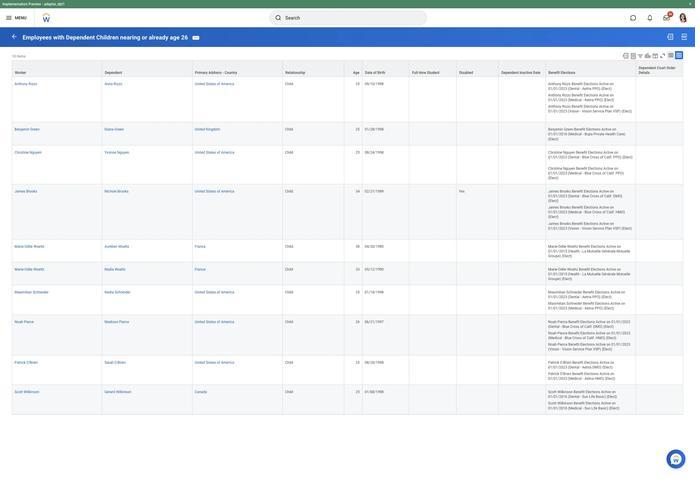 Task type: describe. For each thing, give the bounding box(es) containing it.
select to filter grid data image
[[638, 53, 644, 59]]

09/10/1998
[[365, 82, 384, 86]]

ppo) for maximilian schneider benefit elections active on 01/01/2023 (medical - aetna ppo) (elect)
[[595, 307, 603, 311]]

brooks for james brooks benefit elections active on 01/01/2023 (dental - blue cross of calif. dmo) (elect)
[[560, 190, 571, 194]]

elections inside benefit elections "popup button"
[[561, 71, 576, 75]]

calif. for christine nguyen benefit elections active on 01/01/2023 (dental - blue cross of calif. ppo) (elect)
[[605, 155, 613, 160]]

7 row from the top
[[12, 263, 684, 286]]

anthony rizzo benefit elections active on 01/01/2023 (medical - aetna ppo) (elect)
[[549, 93, 615, 102]]

scott wilkinson benefit elections active on 01/01/2016 (dental - sun life  basic) (elect)
[[549, 391, 617, 400]]

menu button
[[0, 8, 34, 27]]

(elect) inside christine nguyen benefit elections active on 01/01/2023 (medical - blue cross of calif. ppo) (elect)
[[549, 176, 559, 180]]

yvonne nguyen
[[105, 151, 129, 155]]

row containing maximilian schneider
[[12, 286, 684, 315]]

row containing patrick o'brien
[[12, 356, 684, 386]]

nguyen for christine nguyen benefit elections active on 01/01/2023 (dental - blue cross of calif. ppo) (elect)
[[564, 151, 576, 155]]

maximilian for maximilian schneider
[[15, 291, 32, 295]]

james brooks
[[15, 190, 37, 194]]

patrick o'brien benefit elections active on 01/01/2023 (medical - aetna hmo) (elect)
[[549, 373, 616, 381]]

of inside noah pierce benefit elections active on 01/01/2023 (dental - blue cross of calif. dmo) (elect)
[[581, 325, 584, 329]]

yvonne nguyen link
[[105, 149, 129, 155]]

active for james brooks benefit elections active on 01/01/2023 (dental - blue cross of calif. dmo) (elect)
[[600, 190, 610, 194]]

employees with dependent children nearing or already age 26 main content
[[0, 27, 696, 421]]

- inside popup button
[[223, 71, 224, 75]]

02/21/1989
[[365, 190, 384, 194]]

01/01/2016 for benjamin green benefit elections active on 01/01/2016 (medical - bupa  private health care) (elect)
[[549, 132, 568, 137]]

christine for christine nguyen benefit elections active on 01/01/2023 (dental - blue cross of calif. ppo) (elect)
[[549, 151, 563, 155]]

hmo) inside patrick o'brien benefit elections active on 01/01/2023 (medical - aetna hmo) (elect)
[[595, 377, 605, 381]]

aurélien woeltz link
[[105, 244, 129, 249]]

nichole brooks
[[105, 190, 129, 194]]

pierce for noah pierce benefit elections active on 01/01/2023 (dental - blue cross of calif. dmo) (elect)
[[558, 320, 568, 324]]

cross for james brooks benefit elections active on 01/01/2023 (medical - blue cross of calif. hmo) (elect)
[[593, 211, 602, 215]]

(elect) inside patrick o'brien benefit elections active on 01/01/2023 (medical - aetna hmo) (elect)
[[605, 377, 616, 381]]

rizzo for anthony rizzo benefit elections active on 01/01/2023 (vision - vision service plan vsp) (elect)
[[563, 105, 571, 109]]

(elect) inside "james brooks benefit elections active on 01/01/2023 (dental - blue cross of calif. dmo) (elect)"
[[549, 199, 559, 203]]

dmo) inside patrick o'brien benefit elections active on 01/01/2023 (dental - aetna dmo) (elect)
[[593, 366, 602, 370]]

elections up maximilian schneider benefit elections active on 01/01/2023 (dental - aetna ppo) (elect) element
[[591, 268, 606, 272]]

08/24/1998
[[365, 151, 384, 155]]

benjamin green benefit elections active on 01/01/2016 (medical - bupa  private health care) (elect) element
[[549, 126, 626, 141]]

plan for james brooks benefit elections active on 01/01/2023 (medical - blue cross of calif. hmo) (elect)
[[606, 227, 613, 231]]

générale for 05/12/1990
[[602, 273, 616, 277]]

united states of america for madison pierce
[[195, 320, 234, 324]]

united for sarah o'brien
[[195, 361, 205, 365]]

nadia schneider
[[105, 291, 131, 295]]

with
[[53, 34, 65, 41]]

aetna for anthony rizzo benefit elections active on 01/01/2023 (dental - aetna ppo) (elect)
[[583, 87, 592, 91]]

benefit for noah pierce benefit elections active on 01/01/2023 (vision - vision service plan vsp) (elect)
[[569, 343, 580, 347]]

(elect) inside 'scott wilkinson benefit elections active on 01/01/2016 (dental - sun life  basic) (elect)'
[[607, 395, 617, 400]]

united kingdom
[[195, 128, 220, 132]]

vision for rizzo
[[582, 109, 592, 114]]

- for james brooks benefit elections active on 01/01/2023 (vision - vision service plan vsp) (elect)
[[580, 227, 581, 231]]

26 inside row
[[356, 320, 360, 324]]

patrick o'brien
[[15, 361, 38, 365]]

on for anthony rizzo benefit elections active on 01/01/2023 (medical - aetna ppo) (elect)
[[610, 93, 614, 97]]

aetna for maximilian schneider benefit elections active on 01/01/2023 (medical - aetna ppo) (elect)
[[585, 307, 594, 311]]

dependent inactive date button
[[499, 61, 546, 77]]

(medical for green
[[569, 132, 582, 137]]

ppo) inside christine nguyen benefit elections active on 01/01/2023 (dental - blue cross of calif. ppo) (elect)
[[614, 155, 622, 160]]

toolbar inside employees with dependent children nearing or already age 26 main content
[[620, 51, 684, 60]]

anna rizzo
[[105, 82, 122, 86]]

Search Workday  search field
[[286, 11, 415, 24]]

benjamin green link
[[15, 126, 40, 132]]

sun for (medical
[[585, 407, 591, 411]]

marie-odile woeltz for nadia
[[15, 268, 44, 272]]

(elect) inside scott wilkinson benefit elections active on 01/01/2016 (medical - sun life  basic) (elect)
[[610, 407, 620, 411]]

(elect) inside maximilian schneider benefit elections active on 01/01/2023 (medical - aetna ppo) (elect)
[[604, 307, 615, 311]]

01/01/2023 for christine nguyen benefit elections active on 01/01/2023 (medical - blue cross of calif. ppo) (elect)
[[549, 171, 568, 176]]

items
[[17, 54, 26, 58]]

items selected list for 02/21/1989
[[549, 188, 634, 236]]

elections for maximilian schneider benefit elections active on 01/01/2023 (dental - aetna ppo) (elect)
[[596, 291, 610, 295]]

marie-odile woeltz benefit elections active on 01/01/2015 (health - la mutuelle générale  mutuelle groupe) (elect) element for 05/12/1990
[[549, 267, 631, 282]]

- for christine nguyen benefit elections active on 01/01/2023 (medical - blue cross of calif. ppo) (elect)
[[583, 171, 584, 176]]

scott wilkinson benefit elections active on 01/01/2016 (dental - sun life  basic) (elect) element
[[549, 390, 617, 400]]

benjamin green benefit elections active on 01/01/2016 (medical - bupa  private health care) (elect)
[[549, 128, 626, 141]]

united for diana green
[[195, 128, 205, 132]]

brooks for james brooks benefit elections active on 01/01/2023 (medical - blue cross of calif. hmo) (elect)
[[560, 206, 571, 210]]

marie-odile woeltz for aurélien
[[15, 245, 44, 249]]

christine nguyen benefit elections active on 01/01/2023 (dental - blue cross of calif. ppo) (elect) element
[[549, 149, 633, 160]]

time
[[419, 71, 426, 75]]

noah pierce benefit elections active on 01/01/2023 (medical - blue cross of calif. hmo) (elect)
[[549, 332, 631, 341]]

or
[[142, 34, 147, 41]]

date inside popup button
[[533, 71, 541, 75]]

scott wilkinson benefit elections active on 01/01/2016 (medical - sun life  basic) (elect) element
[[549, 401, 620, 411]]

united states of america for yvonne nguyen
[[195, 151, 234, 155]]

0 horizontal spatial 26
[[181, 34, 188, 41]]

row containing scott wilkinson
[[12, 386, 684, 415]]

(medical for brooks
[[569, 211, 582, 215]]

implementation
[[2, 2, 28, 6]]

(dental for o'brien
[[569, 366, 580, 370]]

united for nadia schneider
[[195, 291, 205, 295]]

01/08/1998
[[365, 391, 384, 395]]

maximilian schneider
[[15, 291, 49, 295]]

anthony rizzo benefit elections active on 01/01/2023 (dental - aetna ppo) (elect)
[[549, 82, 614, 91]]

schneider for maximilian schneider benefit elections active on 01/01/2023 (dental - aetna ppo) (elect)
[[567, 291, 583, 295]]

dependent for dependent inactive date
[[502, 71, 519, 75]]

items selected list for 06/21/1997
[[549, 319, 634, 352]]

child element for 09/10/1998
[[285, 81, 293, 86]]

(elect) inside the anthony rizzo benefit elections active on 01/01/2023 (dental - aetna ppo) (elect)
[[602, 87, 612, 91]]

active for patrick o'brien benefit elections active on 01/01/2023 (dental - aetna dmo) (elect)
[[600, 361, 610, 365]]

gerard wilkinson
[[105, 391, 131, 395]]

student
[[427, 71, 440, 75]]

30
[[669, 12, 673, 16]]

dependent court order details button
[[637, 61, 683, 77]]

expand/collapse chart image
[[645, 53, 652, 59]]

10 items
[[12, 54, 26, 58]]

on for noah pierce benefit elections active on 01/01/2023 (vision - vision service plan vsp) (elect)
[[607, 343, 611, 347]]

benjamin green
[[15, 128, 40, 132]]

01/28/1998
[[365, 128, 384, 132]]

christine nguyen benefit elections active on 01/01/2023 (medical - blue cross of calif. ppo) (elect) element
[[549, 166, 624, 180]]

of inside popup button
[[374, 71, 377, 75]]

hmo) for noah pierce benefit elections active on 01/01/2023 (medical - blue cross of calif. hmo) (elect)
[[596, 336, 606, 341]]

of inside christine nguyen benefit elections active on 01/01/2023 (dental - blue cross of calif. ppo) (elect)
[[601, 155, 604, 160]]

export to excel image for export to worksheets image
[[623, 53, 629, 59]]

james brooks link
[[15, 188, 37, 194]]

court
[[657, 66, 666, 70]]

maximilian schneider benefit elections active on 01/01/2023 (dental - aetna ppo) (elect)
[[549, 291, 626, 300]]

row containing anthony rizzo
[[12, 77, 684, 123]]

on for james brooks benefit elections active on 01/01/2023 (dental - blue cross of calif. dmo) (elect)
[[610, 190, 614, 194]]

row containing noah pierce
[[12, 315, 684, 356]]

(vision for rizzo
[[569, 109, 580, 114]]

basic) for scott wilkinson benefit elections active on 01/01/2016 (medical - sun life  basic) (elect)
[[599, 407, 609, 411]]

date of birth
[[365, 71, 385, 75]]

patrick o'brien benefit elections active on 01/01/2023 (dental - aetna dmo) (elect) element
[[549, 360, 615, 370]]

anna
[[105, 82, 113, 86]]

row containing benjamin green
[[12, 123, 684, 146]]

(dental for rizzo
[[569, 87, 580, 91]]

(elect) inside noah pierce benefit elections active on 01/01/2023 (medical - blue cross of calif. hmo) (elect)
[[607, 336, 617, 341]]

export to worksheets image
[[630, 53, 637, 60]]

james for james brooks benefit elections active on 01/01/2023 (vision - vision service plan vsp) (elect)
[[549, 222, 559, 226]]

(elect) inside james brooks benefit elections active on 01/01/2023 (medical - blue cross of calif. hmo) (elect)
[[549, 215, 559, 220]]

christine nguyen link
[[15, 149, 42, 155]]

25 for 01/08/1998
[[356, 391, 360, 395]]

- for anthony rizzo benefit elections active on 01/01/2023 (medical - aetna ppo) (elect)
[[583, 98, 584, 102]]

of inside noah pierce benefit elections active on 01/01/2023 (medical - blue cross of calif. hmo) (elect)
[[583, 336, 586, 341]]

of inside james brooks benefit elections active on 01/01/2023 (medical - blue cross of calif. hmo) (elect)
[[603, 211, 606, 215]]

united kingdom link
[[195, 126, 220, 132]]

america for yvonne nguyen
[[221, 151, 234, 155]]

green for benjamin green
[[30, 128, 40, 132]]

child for 06/21/1997
[[285, 320, 293, 324]]

items selected list for 01/08/1998
[[549, 390, 634, 411]]

active for patrick o'brien benefit elections active on 01/01/2023 (medical - aetna hmo) (elect)
[[600, 373, 610, 377]]

aurélien woeltz
[[105, 245, 129, 249]]

worker button
[[12, 61, 102, 77]]

marie-odile woeltz link for aurélien woeltz
[[15, 244, 44, 249]]

01/01/2023 for patrick o'brien benefit elections active on 01/01/2023 (medical - aetna hmo) (elect)
[[549, 377, 568, 381]]

25 for 01/28/1998
[[356, 128, 360, 132]]

maximilian schneider benefit elections active on 01/01/2023 (dental - aetna ppo) (elect) element
[[549, 290, 626, 300]]

groupe) for 05/12/1990
[[549, 277, 561, 282]]

benefit elections
[[549, 71, 576, 75]]

sarah
[[105, 361, 114, 365]]

6 row from the top
[[12, 240, 684, 263]]

calif. for christine nguyen benefit elections active on 01/01/2023 (medical - blue cross of calif. ppo) (elect)
[[607, 171, 615, 176]]

benefit inside "popup button"
[[549, 71, 560, 75]]

(elect) inside christine nguyen benefit elections active on 01/01/2023 (dental - blue cross of calif. ppo) (elect)
[[623, 155, 633, 160]]

benefit for noah pierce benefit elections active on 01/01/2023 (medical - blue cross of calif. hmo) (elect)
[[569, 332, 580, 336]]

aetna for patrick o'brien benefit elections active on 01/01/2023 (medical - aetna hmo) (elect)
[[585, 377, 594, 381]]

america for nadia schneider
[[221, 291, 234, 295]]

vision for brooks
[[582, 227, 592, 231]]

(dental for wilkinson
[[569, 395, 580, 400]]

(health for 05/12/1990
[[569, 273, 580, 277]]

implementation preview -   adeptai_dpt1
[[2, 2, 65, 6]]

schneider for maximilian schneider
[[33, 291, 49, 295]]

anthony rizzo benefit elections active on 01/01/2023 (vision - vision service plan vsp) (elect)
[[549, 105, 633, 114]]

health
[[606, 132, 616, 137]]

- for patrick o'brien benefit elections active on 01/01/2023 (medical - aetna hmo) (elect)
[[583, 377, 584, 381]]

anthony rizzo
[[15, 82, 37, 86]]

noah pierce benefit elections active on 01/01/2023 (vision - vision service plan vsp) (elect)
[[549, 343, 631, 352]]

row containing dependent court order details
[[12, 60, 684, 77]]

(elect) inside "noah pierce benefit elections active on 01/01/2023 (vision - vision service plan vsp) (elect)"
[[602, 348, 613, 352]]

anthony for anthony rizzo benefit elections active on 01/01/2023 (medical - aetna ppo) (elect)
[[549, 93, 562, 97]]

states for o'brien
[[206, 361, 216, 365]]

sarah o'brien
[[105, 361, 126, 365]]

christine nguyen benefit elections active on 01/01/2023 (dental - blue cross of calif. ppo) (elect)
[[549, 151, 633, 160]]

maximilian schneider link
[[15, 290, 49, 295]]

madison
[[105, 320, 118, 324]]

benefit elections button
[[546, 61, 636, 77]]

anthony rizzo benefit elections active on 01/01/2023 (vision - vision service plan vsp) (elect) element
[[549, 103, 633, 114]]

dependent inactive date
[[502, 71, 541, 75]]

patrick o'brien benefit elections active on 01/01/2023 (dental - aetna dmo) (elect)
[[549, 361, 615, 370]]

anna rizzo link
[[105, 81, 122, 86]]

maximilian schneider benefit elections active on 01/01/2023 (medical - aetna ppo) (elect)
[[549, 302, 626, 311]]

primary address - country
[[195, 71, 237, 75]]

la for 04/30/1985
[[583, 250, 587, 254]]

08/28/1998
[[365, 361, 384, 365]]

elections for james brooks benefit elections active on 01/01/2023 (dental - blue cross of calif. dmo) (elect)
[[584, 190, 599, 194]]

la for 05/12/1990
[[583, 273, 587, 277]]

rizzo for anthony rizzo benefit elections active on 01/01/2023 (dental - aetna ppo) (elect)
[[563, 82, 571, 86]]

04/30/1985
[[365, 245, 384, 249]]

country
[[225, 71, 237, 75]]

dependent right with
[[66, 34, 95, 41]]

scott wilkinson link
[[15, 390, 39, 395]]

elections down james brooks benefit elections active on 01/01/2023 (vision - vision service plan vsp) (elect)
[[591, 245, 606, 249]]

dependent button
[[102, 61, 192, 77]]

30 button
[[661, 11, 674, 24]]

(elect) inside anthony rizzo benefit elections active on 01/01/2023 (medical - aetna ppo) (elect)
[[604, 98, 615, 102]]

notifications large image
[[647, 15, 653, 21]]

james for james brooks benefit elections active on 01/01/2023 (dental - blue cross of calif. dmo) (elect)
[[549, 190, 559, 194]]

noah pierce benefit elections active on 01/01/2023 (medical - blue cross of calif. hmo) (elect) element
[[549, 330, 631, 341]]

(elect) inside benjamin green benefit elections active on 01/01/2016 (medical - bupa  private health care) (elect)
[[549, 137, 559, 141]]

details
[[639, 71, 650, 75]]

01/18/1998
[[365, 291, 384, 295]]

- for noah pierce benefit elections active on 01/01/2023 (vision - vision service plan vsp) (elect)
[[561, 348, 562, 352]]

james brooks benefit elections active on 01/01/2023 (vision - vision service plan vsp) (elect)
[[549, 222, 633, 231]]

ppo) for maximilian schneider benefit elections active on 01/01/2023 (dental - aetna ppo) (elect)
[[593, 296, 601, 300]]

patrick for patrick o'brien benefit elections active on 01/01/2023 (medical - aetna hmo) (elect)
[[549, 373, 560, 377]]

(elect) inside patrick o'brien benefit elections active on 01/01/2023 (dental - aetna dmo) (elect)
[[603, 366, 613, 370]]

marie-odile woeltz link for nadia woeltz
[[15, 267, 44, 272]]

yes
[[459, 190, 465, 194]]

fullscreen image
[[660, 53, 667, 59]]

states for schneider
[[206, 291, 216, 295]]

gerard
[[105, 391, 115, 395]]

child for 05/12/1990
[[285, 268, 293, 272]]

benefit for scott wilkinson benefit elections active on 01/01/2016 (medical - sun life  basic) (elect)
[[574, 402, 585, 406]]

(elect) inside anthony rizzo benefit elections active on 01/01/2023 (vision - vision service plan vsp) (elect)
[[622, 109, 633, 114]]

adeptai_dpt1
[[44, 2, 65, 6]]

01/01/2023 for james brooks benefit elections active on 01/01/2023 (medical - blue cross of calif. hmo) (elect)
[[549, 211, 568, 215]]

maximilian for maximilian schneider benefit elections active on 01/01/2023 (dental - aetna ppo) (elect)
[[549, 291, 566, 295]]

(elect) inside noah pierce benefit elections active on 01/01/2023 (dental - blue cross of calif. dmo) (elect)
[[604, 325, 614, 329]]

primary address - country button
[[193, 61, 283, 77]]

benefit down james brooks benefit elections active on 01/01/2023 (vision - vision service plan vsp) (elect)
[[579, 245, 590, 249]]

(elect) inside james brooks benefit elections active on 01/01/2023 (vision - vision service plan vsp) (elect)
[[622, 227, 633, 231]]

america for madison pierce
[[221, 320, 234, 324]]

on for james brooks benefit elections active on 01/01/2023 (medical - blue cross of calif. hmo) (elect)
[[610, 206, 614, 210]]

of inside "james brooks benefit elections active on 01/01/2023 (dental - blue cross of calif. dmo) (elect)"
[[601, 194, 604, 199]]

inactive
[[520, 71, 533, 75]]



Task type: vqa. For each thing, say whether or not it's contained in the screenshot.
'01/05/2023' inside Item List Element
no



Task type: locate. For each thing, give the bounding box(es) containing it.
1 générale from the top
[[602, 250, 616, 254]]

service inside james brooks benefit elections active on 01/01/2023 (vision - vision service plan vsp) (elect)
[[593, 227, 605, 231]]

01/01/2023 inside anthony rizzo benefit elections active on 01/01/2023 (medical - aetna ppo) (elect)
[[549, 98, 568, 102]]

cell
[[410, 77, 457, 123], [457, 77, 499, 123], [499, 77, 546, 123], [637, 77, 684, 123], [410, 123, 457, 146], [457, 123, 499, 146], [499, 123, 546, 146], [637, 123, 684, 146], [410, 146, 457, 185], [457, 146, 499, 185], [499, 146, 546, 185], [637, 146, 684, 185], [410, 185, 457, 240], [499, 185, 546, 240], [410, 240, 457, 263], [457, 240, 499, 263], [499, 240, 546, 263], [637, 240, 684, 263], [410, 263, 457, 286], [457, 263, 499, 286], [499, 263, 546, 286], [637, 263, 684, 286], [410, 286, 457, 315], [457, 286, 499, 315], [499, 286, 546, 315], [637, 286, 684, 315], [410, 315, 457, 356], [457, 315, 499, 356], [499, 315, 546, 356], [637, 315, 684, 356], [410, 356, 457, 386], [457, 356, 499, 386], [499, 356, 546, 386], [637, 356, 684, 386], [410, 386, 457, 415], [457, 386, 499, 415], [499, 386, 546, 415], [637, 386, 684, 415]]

items selected list containing patrick o'brien benefit elections active on 01/01/2023 (dental - aetna dmo) (elect)
[[549, 360, 634, 382]]

1 vertical spatial marie-odile woeltz
[[15, 268, 44, 272]]

0 vertical spatial la
[[583, 250, 587, 254]]

(vision
[[569, 109, 580, 114], [569, 227, 580, 231], [549, 348, 560, 352]]

- for anthony rizzo benefit elections active on 01/01/2023 (vision - vision service plan vsp) (elect)
[[580, 109, 581, 114]]

1 01/01/2016 from the top
[[549, 132, 568, 137]]

noah pierce
[[15, 320, 34, 324]]

child for 08/28/1998
[[285, 361, 293, 365]]

vision down james brooks benefit elections active on 01/01/2023 (medical - blue cross of calif. hmo) (elect)
[[582, 227, 592, 231]]

vsp) inside james brooks benefit elections active on 01/01/2023 (vision - vision service plan vsp) (elect)
[[613, 227, 621, 231]]

rizzo down the anthony rizzo benefit elections active on 01/01/2023 (dental - aetna ppo) (elect)
[[563, 93, 571, 97]]

noah for noah pierce
[[15, 320, 23, 324]]

1 vertical spatial france
[[195, 268, 206, 272]]

1 horizontal spatial export to excel image
[[667, 33, 674, 40]]

scott wilkinson
[[15, 391, 39, 395]]

pierce down noah pierce benefit elections active on 01/01/2023 (dental - blue cross of calif. dmo) (elect)
[[558, 332, 568, 336]]

01/01/2016 inside scott wilkinson benefit elections active on 01/01/2016 (medical - sun life  basic) (elect)
[[549, 407, 568, 411]]

elections inside christine nguyen benefit elections active on 01/01/2023 (medical - blue cross of calif. ppo) (elect)
[[589, 167, 603, 171]]

plan up health
[[606, 109, 613, 114]]

blue down christine nguyen benefit elections active on 01/01/2023 (dental - blue cross of calif. ppo) (elect)
[[585, 171, 592, 176]]

sun inside scott wilkinson benefit elections active on 01/01/2016 (medical - sun life  basic) (elect)
[[585, 407, 591, 411]]

1 horizontal spatial 26
[[356, 320, 360, 324]]

2 vertical spatial dmo)
[[593, 366, 602, 370]]

benefit up anthony rizzo benefit elections active on 01/01/2023 (medical - aetna ppo) (elect) element
[[572, 82, 583, 86]]

26
[[181, 34, 188, 41], [356, 320, 360, 324]]

vision for pierce
[[563, 348, 572, 352]]

blue inside noah pierce benefit elections active on 01/01/2023 (medical - blue cross of calif. hmo) (elect)
[[565, 336, 572, 341]]

united states of america for nichole brooks
[[195, 190, 234, 194]]

on for anthony rizzo benefit elections active on 01/01/2023 (dental - aetna ppo) (elect)
[[610, 82, 614, 86]]

rizzo for anna rizzo
[[114, 82, 122, 86]]

- inside scott wilkinson benefit elections active on 01/01/2016 (medical - sun life  basic) (elect)
[[583, 407, 584, 411]]

nadia woeltz
[[105, 268, 126, 272]]

1 vertical spatial vision
[[582, 227, 592, 231]]

christine inside christine nguyen benefit elections active on 01/01/2023 (medical - blue cross of calif. ppo) (elect)
[[549, 167, 563, 171]]

elections inside anthony rizzo benefit elections active on 01/01/2023 (medical - aetna ppo) (elect)
[[584, 93, 599, 97]]

0 horizontal spatial green
[[30, 128, 40, 132]]

scott wilkinson benefit elections active on 01/01/2016 (medical - sun life  basic) (elect)
[[549, 402, 620, 411]]

- up maximilian schneider benefit elections active on 01/01/2023 (dental - aetna ppo) (elect) element
[[581, 273, 582, 277]]

rizzo down worker popup button
[[29, 82, 37, 86]]

row containing christine nguyen
[[12, 146, 684, 185]]

dependent up details
[[639, 66, 657, 70]]

child element for 01/08/1998
[[285, 390, 293, 395]]

2 row from the top
[[12, 77, 684, 123]]

4 states from the top
[[206, 291, 216, 295]]

calif. up noah pierce benefit elections active on 01/01/2023 (vision - vision service plan vsp) (elect) element
[[587, 336, 595, 341]]

nguyen inside christine nguyen benefit elections active on 01/01/2023 (dental - blue cross of calif. ppo) (elect)
[[564, 151, 576, 155]]

- for scott wilkinson benefit elections active on 01/01/2016 (medical - sun life  basic) (elect)
[[583, 407, 584, 411]]

aetna up anthony rizzo benefit elections active on 01/01/2023 (medical - aetna ppo) (elect) element
[[583, 87, 592, 91]]

1 groupe) from the top
[[549, 254, 561, 259]]

elections inside noah pierce benefit elections active on 01/01/2023 (medical - blue cross of calif. hmo) (elect)
[[581, 332, 595, 336]]

benjamin inside benjamin green benefit elections active on 01/01/2016 (medical - bupa  private health care) (elect)
[[549, 128, 563, 132]]

1 horizontal spatial benjamin
[[549, 128, 563, 132]]

1 vertical spatial 01/01/2015
[[549, 273, 568, 277]]

on inside the anthony rizzo benefit elections active on 01/01/2023 (dental - aetna ppo) (elect)
[[610, 82, 614, 86]]

01/01/2023 inside "noah pierce benefit elections active on 01/01/2023 (vision - vision service plan vsp) (elect)"
[[612, 343, 631, 347]]

james brooks benefit elections active on 01/01/2023 (dental - blue cross of calif. dmo) (elect) element
[[549, 188, 623, 203]]

worker
[[15, 71, 26, 75]]

1 america from the top
[[221, 82, 234, 86]]

4 row from the top
[[12, 146, 684, 185]]

3 child element from the top
[[285, 149, 293, 155]]

7 items selected list from the top
[[549, 390, 634, 411]]

o'brien up patrick o'brien benefit elections active on 01/01/2023 (medical - aetna hmo) (elect) element
[[561, 361, 572, 365]]

- right preview
[[42, 2, 43, 6]]

0 vertical spatial sun
[[583, 395, 589, 400]]

date
[[365, 71, 373, 75], [533, 71, 541, 75]]

0 vertical spatial marie-odile woeltz link
[[15, 244, 44, 249]]

search image
[[275, 14, 282, 21]]

1 vertical spatial marie-odile woeltz link
[[15, 267, 44, 272]]

united for nichole brooks
[[195, 190, 205, 194]]

1 vertical spatial plan
[[606, 227, 613, 231]]

vision inside james brooks benefit elections active on 01/01/2023 (vision - vision service plan vsp) (elect)
[[582, 227, 592, 231]]

la up maximilian schneider benefit elections active on 01/01/2023 (dental - aetna ppo) (elect) element
[[583, 273, 587, 277]]

4 united states of america link from the top
[[195, 290, 234, 295]]

2 marie-odile woeltz benefit elections active on 01/01/2015 (health - la mutuelle générale  mutuelle groupe) (elect) from the top
[[549, 268, 631, 282]]

0 vertical spatial service
[[593, 109, 605, 114]]

anthony inside the anthony rizzo benefit elections active on 01/01/2023 (dental - aetna ppo) (elect)
[[549, 82, 562, 86]]

dependent court order details
[[639, 66, 676, 75]]

active for scott wilkinson benefit elections active on 01/01/2016 (dental - sun life  basic) (elect)
[[602, 391, 611, 395]]

1 horizontal spatial date
[[533, 71, 541, 75]]

- up maximilian schneider benefit elections active on 01/01/2023 (medical - aetna ppo) (elect) element
[[581, 296, 582, 300]]

2 child element from the top
[[285, 126, 293, 132]]

calif. inside noah pierce benefit elections active on 01/01/2023 (dental - blue cross of calif. dmo) (elect)
[[585, 325, 593, 329]]

benefit for anthony rizzo benefit elections active on 01/01/2023 (vision - vision service plan vsp) (elect)
[[572, 105, 583, 109]]

ppo) inside the anthony rizzo benefit elections active on 01/01/2023 (dental - aetna ppo) (elect)
[[593, 87, 601, 91]]

elections up bupa
[[587, 128, 601, 132]]

benjamin for benjamin green
[[15, 128, 29, 132]]

0 vertical spatial (vision
[[569, 109, 580, 114]]

on inside benjamin green benefit elections active on 01/01/2016 (medical - bupa  private health care) (elect)
[[613, 128, 617, 132]]

active inside james brooks benefit elections active on 01/01/2023 (vision - vision service plan vsp) (elect)
[[600, 222, 610, 226]]

benefit inside maximilian schneider benefit elections active on 01/01/2023 (dental - aetna ppo) (elect)
[[584, 291, 595, 295]]

vsp) for james brooks benefit elections active on 01/01/2023 (medical - blue cross of calif. hmo) (elect)
[[613, 227, 621, 231]]

active inside noah pierce benefit elections active on 01/01/2023 (dental - blue cross of calif. dmo) (elect)
[[596, 320, 606, 324]]

elections inside james brooks benefit elections active on 01/01/2023 (vision - vision service plan vsp) (elect)
[[584, 222, 599, 226]]

brooks for james brooks
[[26, 190, 37, 194]]

blue for christine nguyen benefit elections active on 01/01/2023 (dental - blue cross of calif. ppo) (elect)
[[583, 155, 590, 160]]

aurélien
[[105, 245, 118, 249]]

- up christine nguyen benefit elections active on 01/01/2023 (medical - blue cross of calif. ppo) (elect) element
[[581, 155, 582, 160]]

2 green from the left
[[115, 128, 124, 132]]

1 25 from the top
[[356, 82, 360, 86]]

madison pierce
[[105, 320, 129, 324]]

10 child from the top
[[285, 391, 293, 395]]

- up noah pierce benefit elections active on 01/01/2023 (vision - vision service plan vsp) (elect) element
[[563, 336, 564, 341]]

1 vertical spatial marie-odile woeltz benefit elections active on 01/01/2015 (health - la mutuelle générale  mutuelle groupe) (elect) element
[[549, 267, 631, 282]]

3 25 from the top
[[356, 151, 360, 155]]

france for nadia woeltz
[[195, 268, 206, 272]]

2 marie-odile woeltz benefit elections active on 01/01/2015 (health - la mutuelle générale  mutuelle groupe) (elect) element from the top
[[549, 267, 631, 282]]

cross for noah pierce benefit elections active on 01/01/2023 (dental - blue cross of calif. dmo) (elect)
[[571, 325, 580, 329]]

3 states from the top
[[206, 190, 216, 194]]

(vision inside anthony rizzo benefit elections active on 01/01/2023 (vision - vision service plan vsp) (elect)
[[569, 109, 580, 114]]

brooks
[[26, 190, 37, 194], [118, 190, 129, 194], [560, 190, 571, 194], [560, 206, 571, 210], [560, 222, 571, 226]]

disabled
[[460, 71, 473, 75]]

3 green from the left
[[564, 128, 574, 132]]

0 vertical spatial marie-odile woeltz
[[15, 245, 44, 249]]

schneider inside maximilian schneider benefit elections active on 01/01/2023 (dental - aetna ppo) (elect)
[[567, 291, 583, 295]]

plan inside anthony rizzo benefit elections active on 01/01/2023 (vision - vision service plan vsp) (elect)
[[606, 109, 613, 114]]

france link for nadia woeltz
[[195, 267, 206, 272]]

2 la from the top
[[583, 273, 587, 277]]

1 vertical spatial 01/01/2016
[[549, 395, 568, 400]]

sun up scott wilkinson benefit elections active on 01/01/2016 (medical - sun life  basic) (elect) element at the bottom of page
[[583, 395, 589, 400]]

rizzo down benefit elections
[[563, 82, 571, 86]]

1 vertical spatial groupe)
[[549, 277, 561, 282]]

calif. for james brooks benefit elections active on 01/01/2023 (medical - blue cross of calif. hmo) (elect)
[[607, 211, 615, 215]]

united states of america link for anna rizzo
[[195, 81, 234, 86]]

james brooks benefit elections active on 01/01/2023 (dental - blue cross of calif. dmo) (elect)
[[549, 190, 623, 203]]

(dental for pierce
[[549, 325, 560, 329]]

export to excel image left 'view printable version (pdf)' image
[[667, 33, 674, 40]]

calif. inside noah pierce benefit elections active on 01/01/2023 (medical - blue cross of calif. hmo) (elect)
[[587, 336, 595, 341]]

0 vertical spatial (health
[[569, 250, 580, 254]]

- up patrick o'brien benefit elections active on 01/01/2023 (dental - aetna dmo) (elect) element
[[561, 348, 562, 352]]

1 united from the top
[[195, 82, 205, 86]]

01/01/2023 for maximilian schneider benefit elections active on 01/01/2023 (medical - aetna ppo) (elect)
[[549, 307, 568, 311]]

8 row from the top
[[12, 286, 684, 315]]

9 row from the top
[[12, 315, 684, 356]]

james brooks benefit elections active on 01/01/2023 (medical - blue cross of calif. hmo) (elect) element
[[549, 205, 626, 220]]

united states of america for nadia schneider
[[195, 291, 234, 295]]

wilkinson for scott wilkinson
[[24, 391, 39, 395]]

elections for christine nguyen benefit elections active on 01/01/2023 (dental - blue cross of calif. ppo) (elect)
[[589, 151, 603, 155]]

noah pierce link
[[15, 319, 34, 324]]

2 01/01/2015 from the top
[[549, 273, 568, 277]]

hmo) inside james brooks benefit elections active on 01/01/2023 (medical - blue cross of calif. hmo) (elect)
[[616, 211, 626, 215]]

benefit up patrick o'brien benefit elections active on 01/01/2023 (medical - aetna hmo) (elect) element
[[573, 361, 584, 365]]

o'brien inside patrick o'brien benefit elections active on 01/01/2023 (medical - aetna hmo) (elect)
[[561, 373, 572, 377]]

6 child element from the top
[[285, 267, 293, 272]]

noah for noah pierce benefit elections active on 01/01/2023 (dental - blue cross of calif. dmo) (elect)
[[549, 320, 557, 324]]

0 vertical spatial export to excel image
[[667, 33, 674, 40]]

2 25 from the top
[[356, 128, 360, 132]]

child
[[285, 82, 293, 86], [285, 128, 293, 132], [285, 151, 293, 155], [285, 190, 293, 194], [285, 245, 293, 249], [285, 268, 293, 272], [285, 291, 293, 295], [285, 320, 293, 324], [285, 361, 293, 365], [285, 391, 293, 395]]

click to view/edit grid preferences image
[[653, 53, 659, 59]]

canada link
[[195, 390, 207, 395]]

life up scott wilkinson benefit elections active on 01/01/2016 (medical - sun life  basic) (elect) element at the bottom of page
[[590, 395, 595, 400]]

- up anthony rizzo benefit elections active on 01/01/2023 (vision - vision service plan vsp) (elect) element
[[583, 98, 584, 102]]

anthony rizzo link
[[15, 81, 37, 86]]

benefit down noah pierce benefit elections active on 01/01/2023 (medical - blue cross of calif. hmo) (elect)
[[569, 343, 580, 347]]

christine nguyen
[[15, 151, 42, 155]]

schneider inside maximilian schneider benefit elections active on 01/01/2023 (medical - aetna ppo) (elect)
[[567, 302, 583, 306]]

of inside christine nguyen benefit elections active on 01/01/2023 (medical - blue cross of calif. ppo) (elect)
[[603, 171, 606, 176]]

basic) for scott wilkinson benefit elections active on 01/01/2016 (dental - sun life  basic) (elect)
[[596, 395, 606, 400]]

wilkinson inside scott wilkinson benefit elections active on 01/01/2016 (medical - sun life  basic) (elect)
[[558, 402, 573, 406]]

vsp)
[[613, 109, 621, 114], [613, 227, 621, 231], [594, 348, 601, 352]]

united for anna rizzo
[[195, 82, 205, 86]]

2 générale from the top
[[602, 273, 616, 277]]

on inside patrick o'brien benefit elections active on 01/01/2023 (medical - aetna hmo) (elect)
[[611, 373, 615, 377]]

export to excel image left export to worksheets image
[[623, 53, 629, 59]]

united states of america
[[195, 82, 234, 86], [195, 151, 234, 155], [195, 190, 234, 194], [195, 291, 234, 295], [195, 320, 234, 324], [195, 361, 234, 365]]

(vision for pierce
[[549, 348, 560, 352]]

aetna up patrick o'brien benefit elections active on 01/01/2023 (medical - aetna hmo) (elect) element
[[583, 366, 592, 370]]

2 vertical spatial vsp)
[[594, 348, 601, 352]]

cross up noah pierce benefit elections active on 01/01/2023 (medical - blue cross of calif. hmo) (elect) element
[[571, 325, 580, 329]]

child for 01/08/1998
[[285, 391, 293, 395]]

8 child element from the top
[[285, 319, 293, 324]]

01/01/2023 inside noah pierce benefit elections active on 01/01/2023 (dental - blue cross of calif. dmo) (elect)
[[612, 320, 631, 324]]

1 child from the top
[[285, 82, 293, 86]]

- for noah pierce benefit elections active on 01/01/2023 (medical - blue cross of calif. hmo) (elect)
[[563, 336, 564, 341]]

elections up noah pierce benefit elections active on 01/01/2023 (medical - blue cross of calif. hmo) (elect) element
[[581, 320, 595, 324]]

la
[[583, 250, 587, 254], [583, 273, 587, 277]]

- inside anthony rizzo benefit elections active on 01/01/2023 (medical - aetna ppo) (elect)
[[583, 98, 584, 102]]

0 vertical spatial vsp)
[[613, 109, 621, 114]]

1 la from the top
[[583, 250, 587, 254]]

(medical for schneider
[[569, 307, 582, 311]]

benefit up bupa
[[575, 128, 586, 132]]

wilkinson inside the gerard wilkinson link
[[116, 391, 131, 395]]

row containing james brooks
[[12, 185, 684, 240]]

benefit down patrick o'brien benefit elections active on 01/01/2023 (dental - aetna dmo) (elect)
[[573, 373, 584, 377]]

0 vertical spatial france
[[195, 245, 206, 249]]

cross for christine nguyen benefit elections active on 01/01/2023 (medical - blue cross of calif. ppo) (elect)
[[593, 171, 602, 176]]

marie-odile woeltz benefit elections active on 01/01/2015 (health - la mutuelle générale  mutuelle groupe) (elect) for 04/30/1985
[[549, 245, 631, 259]]

marie-odile woeltz benefit elections active on 01/01/2015 (health - la mutuelle générale  mutuelle groupe) (elect) element down james brooks benefit elections active on 01/01/2023 (vision - vision service plan vsp) (elect)
[[549, 244, 631, 259]]

expand table image
[[677, 52, 683, 58]]

noah pierce benefit elections active on 01/01/2023 (dental - blue cross of calif. dmo) (elect) element
[[549, 319, 631, 329]]

benefit for james brooks benefit elections active on 01/01/2023 (medical - blue cross of calif. hmo) (elect)
[[572, 206, 583, 210]]

full-time student button
[[410, 61, 457, 77]]

7 child from the top
[[285, 291, 293, 295]]

benefit inside noah pierce benefit elections active on 01/01/2023 (medical - blue cross of calif. hmo) (elect)
[[569, 332, 580, 336]]

nguyen down benjamin green benefit elections active on 01/01/2016 (medical - bupa  private health care) (elect)
[[564, 151, 576, 155]]

items selected list containing noah pierce benefit elections active on 01/01/2023 (dental - blue cross of calif. dmo) (elect)
[[549, 319, 634, 352]]

on inside christine nguyen benefit elections active on 01/01/2023 (medical - blue cross of calif. ppo) (elect)
[[615, 167, 619, 171]]

marie-
[[15, 245, 25, 249], [549, 245, 559, 249], [15, 268, 25, 272], [549, 268, 559, 272]]

previous page image
[[11, 33, 18, 40]]

3 united from the top
[[195, 151, 205, 155]]

1 france from the top
[[195, 245, 206, 249]]

anthony rizzo benefit elections active on 01/01/2023 (dental - aetna ppo) (elect) element
[[549, 81, 614, 91]]

elections down 'scott wilkinson benefit elections active on 01/01/2016 (dental - sun life  basic) (elect)'
[[586, 402, 601, 406]]

- down maximilian schneider benefit elections active on 01/01/2023 (dental - aetna ppo) (elect)
[[583, 307, 584, 311]]

2 vertical spatial vision
[[563, 348, 572, 352]]

cross up noah pierce benefit elections active on 01/01/2023 (vision - vision service plan vsp) (elect) element
[[573, 336, 582, 341]]

25 down age
[[356, 82, 360, 86]]

noah pierce benefit elections active on 01/01/2023 (vision - vision service plan vsp) (elect) element
[[549, 342, 631, 352]]

1 vertical spatial générale
[[602, 273, 616, 277]]

0 vertical spatial vision
[[582, 109, 592, 114]]

elections for anthony rizzo benefit elections active on 01/01/2023 (vision - vision service plan vsp) (elect)
[[584, 105, 599, 109]]

dmo)
[[614, 194, 623, 199], [594, 325, 603, 329], [593, 366, 602, 370]]

elections up anthony rizzo benefit elections active on 01/01/2023 (vision - vision service plan vsp) (elect) element
[[584, 93, 599, 97]]

0 vertical spatial groupe)
[[549, 254, 561, 259]]

elections down patrick o'brien benefit elections active on 01/01/2023 (dental - aetna dmo) (elect)
[[585, 373, 599, 377]]

6 united from the top
[[195, 320, 205, 324]]

6 united states of america link from the top
[[195, 360, 234, 365]]

active for christine nguyen benefit elections active on 01/01/2023 (medical - blue cross of calif. ppo) (elect)
[[604, 167, 614, 171]]

- inside maximilian schneider benefit elections active on 01/01/2023 (dental - aetna ppo) (elect)
[[581, 296, 582, 300]]

1 marie-odile woeltz benefit elections active on 01/01/2015 (health - la mutuelle générale  mutuelle groupe) (elect) from the top
[[549, 245, 631, 259]]

o'brien inside "link"
[[115, 361, 126, 365]]

items selected list containing maximilian schneider benefit elections active on 01/01/2023 (dental - aetna ppo) (elect)
[[549, 290, 634, 311]]

5 states from the top
[[206, 320, 216, 324]]

1 vertical spatial life
[[592, 407, 598, 411]]

33
[[356, 268, 360, 272]]

2 marie-odile woeltz from the top
[[15, 268, 44, 272]]

0 vertical spatial france link
[[195, 244, 206, 249]]

o'brien for patrick o'brien benefit elections active on 01/01/2023 (medical - aetna hmo) (elect)
[[561, 373, 572, 377]]

4 items selected list from the top
[[549, 290, 634, 311]]

elections inside maximilian schneider benefit elections active on 01/01/2023 (dental - aetna ppo) (elect)
[[596, 291, 610, 295]]

1 vertical spatial vsp)
[[613, 227, 621, 231]]

4 america from the top
[[221, 291, 234, 295]]

ppo) inside christine nguyen benefit elections active on 01/01/2023 (medical - blue cross of calif. ppo) (elect)
[[616, 171, 624, 176]]

plan inside james brooks benefit elections active on 01/01/2023 (vision - vision service plan vsp) (elect)
[[606, 227, 613, 231]]

blue inside noah pierce benefit elections active on 01/01/2023 (dental - blue cross of calif. dmo) (elect)
[[563, 325, 570, 329]]

on inside noah pierce benefit elections active on 01/01/2023 (medical - blue cross of calif. hmo) (elect)
[[607, 332, 611, 336]]

marie-odile woeltz benefit elections active on 01/01/2015 (health - la mutuelle générale  mutuelle groupe) (elect) down james brooks benefit elections active on 01/01/2023 (vision - vision service plan vsp) (elect)
[[549, 245, 631, 259]]

child for 01/18/1998
[[285, 291, 293, 295]]

6 25 from the top
[[356, 391, 360, 395]]

service
[[593, 109, 605, 114], [593, 227, 605, 231], [573, 348, 585, 352]]

2 united states of america link from the top
[[195, 149, 234, 155]]

2 vertical spatial service
[[573, 348, 585, 352]]

active for anthony rizzo benefit elections active on 01/01/2023 (medical - aetna ppo) (elect)
[[600, 93, 609, 97]]

générale
[[602, 250, 616, 254], [602, 273, 616, 277]]

1 vertical spatial service
[[593, 227, 605, 231]]

4 child from the top
[[285, 190, 293, 194]]

25 left 01/28/1998
[[356, 128, 360, 132]]

pierce for noah pierce
[[24, 320, 34, 324]]

5 row from the top
[[12, 185, 684, 240]]

01/01/2016 inside 'scott wilkinson benefit elections active on 01/01/2016 (dental - sun life  basic) (elect)'
[[549, 395, 568, 400]]

life down 'scott wilkinson benefit elections active on 01/01/2016 (dental - sun life  basic) (elect)'
[[592, 407, 598, 411]]

noah for noah pierce benefit elections active on 01/01/2023 (medical - blue cross of calif. hmo) (elect)
[[549, 332, 557, 336]]

0 vertical spatial hmo)
[[616, 211, 626, 215]]

ppo) inside anthony rizzo benefit elections active on 01/01/2023 (medical - aetna ppo) (elect)
[[595, 98, 603, 102]]

elections for noah pierce benefit elections active on 01/01/2023 (vision - vision service plan vsp) (elect)
[[581, 343, 595, 347]]

aetna down maximilian schneider benefit elections active on 01/01/2023 (dental - aetna ppo) (elect)
[[585, 307, 594, 311]]

elections down christine nguyen benefit elections active on 01/01/2023 (dental - blue cross of calif. ppo) (elect)
[[589, 167, 603, 171]]

cross up james brooks benefit elections active on 01/01/2023 (vision - vision service plan vsp) (elect) element
[[593, 211, 602, 215]]

- inside the anthony rizzo benefit elections active on 01/01/2023 (dental - aetna ppo) (elect)
[[581, 87, 582, 91]]

2 01/01/2016 from the top
[[549, 395, 568, 400]]

hmo) for james brooks benefit elections active on 01/01/2023 (medical - blue cross of calif. hmo) (elect)
[[616, 211, 626, 215]]

mutuelle
[[588, 250, 601, 254], [617, 250, 631, 254], [588, 273, 601, 277], [617, 273, 631, 277]]

0 vertical spatial marie-odile woeltz benefit elections active on 01/01/2015 (health - la mutuelle générale  mutuelle groupe) (elect) element
[[549, 244, 631, 259]]

items selected list containing scott wilkinson benefit elections active on 01/01/2016 (dental - sun life  basic) (elect)
[[549, 390, 634, 411]]

care)
[[617, 132, 626, 137]]

yvonne
[[105, 151, 116, 155]]

nguyen right the yvonne
[[117, 151, 129, 155]]

row
[[12, 60, 684, 77], [12, 77, 684, 123], [12, 123, 684, 146], [12, 146, 684, 185], [12, 185, 684, 240], [12, 240, 684, 263], [12, 263, 684, 286], [12, 286, 684, 315], [12, 315, 684, 356], [12, 356, 684, 386], [12, 386, 684, 415]]

1 vertical spatial marie-odile woeltz benefit elections active on 01/01/2015 (health - la mutuelle générale  mutuelle groupe) (elect)
[[549, 268, 631, 282]]

ppo) inside maximilian schneider benefit elections active on 01/01/2023 (medical - aetna ppo) (elect)
[[595, 307, 603, 311]]

plan
[[606, 109, 613, 114], [606, 227, 613, 231], [586, 348, 593, 352]]

3 united states of america from the top
[[195, 190, 234, 194]]

items selected list
[[549, 81, 634, 119], [549, 149, 634, 181], [549, 188, 634, 236], [549, 290, 634, 311], [549, 319, 634, 352], [549, 360, 634, 382], [549, 390, 634, 411]]

pierce down maximilian schneider benefit elections active on 01/01/2023 (medical - aetna ppo) (elect)
[[558, 320, 568, 324]]

address
[[209, 71, 222, 75]]

1 vertical spatial france link
[[195, 267, 206, 272]]

1 date from the left
[[365, 71, 373, 75]]

01/01/2023 inside patrick o'brien benefit elections active on 01/01/2023 (medical - aetna hmo) (elect)
[[549, 377, 568, 381]]

elections down maximilian schneider benefit elections active on 01/01/2023 (dental - aetna ppo) (elect)
[[596, 302, 610, 306]]

active for james brooks benefit elections active on 01/01/2023 (vision - vision service plan vsp) (elect)
[[600, 222, 610, 226]]

inbox large image
[[664, 15, 670, 21]]

2 vertical spatial (vision
[[549, 348, 560, 352]]

benefit down the anthony rizzo benefit elections active on 01/01/2023 (dental - aetna ppo) (elect)
[[572, 93, 583, 97]]

2 united states of america from the top
[[195, 151, 234, 155]]

benjamin
[[15, 128, 29, 132], [549, 128, 563, 132]]

- left country
[[223, 71, 224, 75]]

calif. for noah pierce benefit elections active on 01/01/2023 (dental - blue cross of calif. dmo) (elect)
[[585, 325, 593, 329]]

benefit up noah pierce benefit elections active on 01/01/2023 (medical - blue cross of calif. hmo) (elect) element
[[569, 320, 580, 324]]

- down james brooks benefit elections active on 01/01/2023 (vision - vision service plan vsp) (elect)
[[581, 250, 582, 254]]

01/01/2023
[[549, 87, 568, 91], [549, 98, 568, 102], [549, 109, 568, 114], [549, 155, 568, 160], [549, 171, 568, 176], [549, 194, 568, 199], [549, 211, 568, 215], [549, 227, 568, 231], [549, 296, 568, 300], [549, 307, 568, 311], [612, 320, 631, 324], [612, 332, 631, 336], [612, 343, 631, 347], [549, 366, 568, 370], [549, 377, 568, 381]]

child for 08/24/1998
[[285, 151, 293, 155]]

child element for 06/21/1997
[[285, 319, 293, 324]]

noah pierce benefit elections active on 01/01/2023 (dental - blue cross of calif. dmo) (elect)
[[549, 320, 631, 329]]

elections inside the anthony rizzo benefit elections active on 01/01/2023 (dental - aetna ppo) (elect)
[[584, 82, 599, 86]]

export to excel image
[[667, 33, 674, 40], [623, 53, 629, 59]]

brooks for nichole brooks
[[118, 190, 129, 194]]

calif. for james brooks benefit elections active on 01/01/2023 (dental - blue cross of calif. dmo) (elect)
[[605, 194, 613, 199]]

2 states from the top
[[206, 151, 216, 155]]

view printable version (pdf) image
[[681, 33, 689, 40]]

gerard wilkinson link
[[105, 390, 131, 395]]

0 vertical spatial dmo)
[[614, 194, 623, 199]]

25 left "01/08/1998"
[[356, 391, 360, 395]]

- left bupa
[[583, 132, 584, 137]]

25 left the 01/18/1998
[[356, 291, 360, 295]]

5 child element from the top
[[285, 244, 293, 249]]

green for diana green
[[115, 128, 124, 132]]

2 vertical spatial plan
[[586, 348, 593, 352]]

benefit down maximilian schneider benefit elections active on 01/01/2023 (dental - aetna ppo) (elect)
[[584, 302, 595, 306]]

3 items selected list from the top
[[549, 188, 634, 236]]

aetna inside patrick o'brien benefit elections active on 01/01/2023 (dental - aetna dmo) (elect)
[[583, 366, 592, 370]]

maximilian
[[15, 291, 32, 295], [549, 291, 566, 295], [549, 302, 566, 306]]

blue up christine nguyen benefit elections active on 01/01/2023 (medical - blue cross of calif. ppo) (elect) element
[[583, 155, 590, 160]]

preview
[[28, 2, 41, 6]]

active inside christine nguyen benefit elections active on 01/01/2023 (medical - blue cross of calif. ppo) (elect)
[[604, 167, 614, 171]]

1 nadia from the top
[[105, 268, 114, 272]]

0 vertical spatial 01/01/2016
[[549, 132, 568, 137]]

1 row from the top
[[12, 60, 684, 77]]

(medical inside patrick o'brien benefit elections active on 01/01/2023 (medical - aetna hmo) (elect)
[[569, 377, 582, 381]]

benefit right inactive
[[549, 71, 560, 75]]

0 vertical spatial life
[[590, 395, 595, 400]]

active inside anthony rizzo benefit elections active on 01/01/2023 (vision - vision service plan vsp) (elect)
[[600, 105, 609, 109]]

- for benjamin green benefit elections active on 01/01/2016 (medical - bupa  private health care) (elect)
[[583, 132, 584, 137]]

full-
[[412, 71, 419, 75]]

noah inside noah pierce benefit elections active on 01/01/2023 (dental - blue cross of calif. dmo) (elect)
[[549, 320, 557, 324]]

child element for 05/12/1990
[[285, 267, 293, 272]]

life inside scott wilkinson benefit elections active on 01/01/2016 (medical - sun life  basic) (elect)
[[592, 407, 598, 411]]

0 vertical spatial basic)
[[596, 395, 606, 400]]

- inside menu banner
[[42, 2, 43, 6]]

1 vertical spatial hmo)
[[596, 336, 606, 341]]

- down christine nguyen benefit elections active on 01/01/2023 (dental - blue cross of calif. ppo) (elect)
[[583, 171, 584, 176]]

1 benjamin from the left
[[15, 128, 29, 132]]

- inside james brooks benefit elections active on 01/01/2023 (vision - vision service plan vsp) (elect)
[[580, 227, 581, 231]]

elections down "noah pierce benefit elections active on 01/01/2023 (vision - vision service plan vsp) (elect)"
[[585, 361, 599, 365]]

(medical inside noah pierce benefit elections active on 01/01/2023 (medical - blue cross of calif. hmo) (elect)
[[549, 336, 562, 341]]

age
[[353, 71, 360, 75]]

2 horizontal spatial green
[[564, 128, 574, 132]]

elections down christine nguyen benefit elections active on 01/01/2023 (medical - blue cross of calif. ppo) (elect)
[[584, 190, 599, 194]]

aetna up anthony rizzo benefit elections active on 01/01/2023 (vision - vision service plan vsp) (elect) element
[[585, 98, 594, 102]]

2 france from the top
[[195, 268, 206, 272]]

(vision for brooks
[[569, 227, 580, 231]]

aetna for patrick o'brien benefit elections active on 01/01/2023 (dental - aetna dmo) (elect)
[[583, 366, 592, 370]]

elections for patrick o'brien benefit elections active on 01/01/2023 (dental - aetna dmo) (elect)
[[585, 361, 599, 365]]

maximilian schneider benefit elections active on 01/01/2023 (medical - aetna ppo) (elect) element
[[549, 301, 626, 311]]

benefit down anthony rizzo benefit elections active on 01/01/2023 (medical - aetna ppo) (elect)
[[572, 105, 583, 109]]

3 america from the top
[[221, 190, 234, 194]]

1 horizontal spatial green
[[115, 128, 124, 132]]

2 america from the top
[[221, 151, 234, 155]]

26 left 06/21/1997
[[356, 320, 360, 324]]

1 united states of america from the top
[[195, 82, 234, 86]]

7 united from the top
[[195, 361, 205, 365]]

11 row from the top
[[12, 386, 684, 415]]

schneider for nadia schneider
[[115, 291, 131, 295]]

- down anthony rizzo benefit elections active on 01/01/2023 (medical - aetna ppo) (elect)
[[580, 109, 581, 114]]

(health
[[569, 250, 580, 254], [569, 273, 580, 277]]

on inside "james brooks benefit elections active on 01/01/2023 (dental - blue cross of calif. dmo) (elect)"
[[610, 190, 614, 194]]

5 items selected list from the top
[[549, 319, 634, 352]]

items selected list containing anthony rizzo benefit elections active on 01/01/2023 (dental - aetna ppo) (elect)
[[549, 81, 634, 119]]

sarah o'brien link
[[105, 360, 126, 365]]

table image
[[669, 52, 675, 58]]

benefit for christine nguyen benefit elections active on 01/01/2023 (medical - blue cross of calif. ppo) (elect)
[[577, 167, 588, 171]]

groupe) for 04/30/1985
[[549, 254, 561, 259]]

01/01/2023 inside christine nguyen benefit elections active on 01/01/2023 (dental - blue cross of calif. ppo) (elect)
[[549, 155, 568, 160]]

- inside noah pierce benefit elections active on 01/01/2023 (medical - blue cross of calif. hmo) (elect)
[[563, 336, 564, 341]]

- down patrick o'brien benefit elections active on 01/01/2023 (dental - aetna dmo) (elect)
[[583, 377, 584, 381]]

1 states from the top
[[206, 82, 216, 86]]

0 vertical spatial 26
[[181, 34, 188, 41]]

schneider for maximilian schneider benefit elections active on 01/01/2023 (medical - aetna ppo) (elect)
[[567, 302, 583, 306]]

1 items selected list from the top
[[549, 81, 634, 119]]

0 vertical spatial générale
[[602, 250, 616, 254]]

vsp) for anthony rizzo benefit elections active on 01/01/2023 (medical - aetna ppo) (elect)
[[613, 109, 621, 114]]

elections inside 'scott wilkinson benefit elections active on 01/01/2016 (dental - sun life  basic) (elect)'
[[586, 391, 601, 395]]

scott for scott wilkinson benefit elections active on 01/01/2016 (dental - sun life  basic) (elect)
[[549, 391, 557, 395]]

1 vertical spatial dmo)
[[594, 325, 603, 329]]

blue for christine nguyen benefit elections active on 01/01/2023 (medical - blue cross of calif. ppo) (elect)
[[585, 171, 592, 176]]

1 01/01/2015 from the top
[[549, 250, 568, 254]]

0 horizontal spatial export to excel image
[[623, 53, 629, 59]]

benefit for patrick o'brien benefit elections active on 01/01/2023 (dental - aetna dmo) (elect)
[[573, 361, 584, 365]]

hmo)
[[616, 211, 626, 215], [596, 336, 606, 341], [595, 377, 605, 381]]

1 vertical spatial 26
[[356, 320, 360, 324]]

benefit down benjamin green benefit elections active on 01/01/2016 (medical - bupa  private health care) (elect)
[[577, 151, 588, 155]]

full-time student
[[412, 71, 440, 75]]

relationship
[[286, 71, 305, 75]]

on inside "noah pierce benefit elections active on 01/01/2023 (vision - vision service plan vsp) (elect)"
[[607, 343, 611, 347]]

6 america from the top
[[221, 361, 234, 365]]

0 horizontal spatial date
[[365, 71, 373, 75]]

diana green
[[105, 128, 124, 132]]

5 25 from the top
[[356, 361, 360, 365]]

child element
[[285, 81, 293, 86], [285, 126, 293, 132], [285, 149, 293, 155], [285, 188, 293, 194], [285, 244, 293, 249], [285, 267, 293, 272], [285, 290, 293, 295], [285, 319, 293, 324], [285, 360, 293, 365], [285, 390, 293, 395]]

menu banner
[[0, 0, 696, 27]]

0 horizontal spatial benjamin
[[15, 128, 29, 132]]

- inside patrick o'brien benefit elections active on 01/01/2023 (medical - aetna hmo) (elect)
[[583, 377, 584, 381]]

elections for scott wilkinson benefit elections active on 01/01/2016 (medical - sun life  basic) (elect)
[[586, 402, 601, 406]]

2 child from the top
[[285, 128, 293, 132]]

5 united states of america from the top
[[195, 320, 234, 324]]

marie-odile woeltz
[[15, 245, 44, 249], [15, 268, 44, 272]]

benefit for anthony rizzo benefit elections active on 01/01/2023 (medical - aetna ppo) (elect)
[[572, 93, 583, 97]]

5 united from the top
[[195, 291, 205, 295]]

9 child element from the top
[[285, 360, 293, 365]]

34
[[356, 190, 360, 194]]

wilkinson for scott wilkinson benefit elections active on 01/01/2016 (medical - sun life  basic) (elect)
[[558, 402, 573, 406]]

benefit down "james brooks benefit elections active on 01/01/2023 (dental - blue cross of calif. dmo) (elect)"
[[572, 206, 583, 210]]

6 child from the top
[[285, 268, 293, 272]]

6 united states of america from the top
[[195, 361, 234, 365]]

nichole brooks link
[[105, 188, 129, 194]]

o'brien right sarah
[[115, 361, 126, 365]]

service for rizzo
[[593, 109, 605, 114]]

elections down james brooks benefit elections active on 01/01/2023 (medical - blue cross of calif. hmo) (elect)
[[584, 222, 599, 226]]

1 vertical spatial la
[[583, 273, 587, 277]]

6 items selected list from the top
[[549, 360, 634, 382]]

anthony rizzo benefit elections active on 01/01/2023 (medical - aetna ppo) (elect) element
[[549, 92, 615, 102]]

active inside "james brooks benefit elections active on 01/01/2023 (dental - blue cross of calif. dmo) (elect)"
[[600, 190, 610, 194]]

aetna up maximilian schneider benefit elections active on 01/01/2023 (medical - aetna ppo) (elect) element
[[583, 296, 592, 300]]

toolbar
[[620, 51, 684, 60]]

james brooks benefit elections active on 01/01/2023 (vision - vision service plan vsp) (elect) element
[[549, 221, 633, 231]]

elections down private
[[589, 151, 603, 155]]

service up patrick o'brien benefit elections active on 01/01/2023 (dental - aetna dmo) (elect) element
[[573, 348, 585, 352]]

1 vertical spatial export to excel image
[[623, 53, 629, 59]]

profile logan mcneil image
[[679, 13, 689, 24]]

rizzo
[[29, 82, 37, 86], [114, 82, 122, 86], [563, 82, 571, 86], [563, 93, 571, 97], [563, 105, 571, 109]]

nichole
[[105, 190, 117, 194]]

3 child from the top
[[285, 151, 293, 155]]

nadia schneider link
[[105, 290, 131, 295]]

2 benjamin from the left
[[549, 128, 563, 132]]

1 vertical spatial (vision
[[569, 227, 580, 231]]

rizzo right anna
[[114, 82, 122, 86]]

benefit for maximilian schneider benefit elections active on 01/01/2023 (dental - aetna ppo) (elect)
[[584, 291, 595, 295]]

1 vertical spatial sun
[[585, 407, 591, 411]]

nadia down nadia woeltz
[[105, 291, 114, 295]]

o'brien up 'scott wilkinson' link
[[27, 361, 38, 365]]

3 01/01/2016 from the top
[[549, 407, 568, 411]]

5 america from the top
[[221, 320, 234, 324]]

christine for christine nguyen
[[15, 151, 29, 155]]

james brooks benefit elections active on 01/01/2023 (medical - blue cross of calif. hmo) (elect)
[[549, 206, 626, 220]]

james inside james brooks benefit elections active on 01/01/2023 (medical - blue cross of calif. hmo) (elect)
[[549, 206, 559, 210]]

maximilian inside maximilian schneider benefit elections active on 01/01/2023 (dental - aetna ppo) (elect)
[[549, 291, 566, 295]]

01/01/2023 inside maximilian schneider benefit elections active on 01/01/2023 (medical - aetna ppo) (elect)
[[549, 307, 568, 311]]

states for nguyen
[[206, 151, 216, 155]]

2 vertical spatial 01/01/2016
[[549, 407, 568, 411]]

calif. down christine nguyen benefit elections active on 01/01/2023 (dental - blue cross of calif. ppo) (elect)
[[607, 171, 615, 176]]

3 united states of america link from the top
[[195, 188, 234, 194]]

basic)
[[596, 395, 606, 400], [599, 407, 609, 411]]

marie-odile woeltz benefit elections active on 01/01/2015 (health - la mutuelle générale  mutuelle groupe) (elect) element
[[549, 244, 631, 259], [549, 267, 631, 282]]

elections up scott wilkinson benefit elections active on 01/01/2016 (medical - sun life  basic) (elect) element at the bottom of page
[[586, 391, 601, 395]]

01/01/2023 inside patrick o'brien benefit elections active on 01/01/2023 (dental - aetna dmo) (elect)
[[549, 366, 568, 370]]

dmo) for noah pierce benefit elections active on 01/01/2023 (dental - blue cross of calif. dmo) (elect)
[[594, 325, 603, 329]]

benefit up scott wilkinson benefit elections active on 01/01/2016 (medical - sun life  basic) (elect) element at the bottom of page
[[574, 391, 585, 395]]

- up scott wilkinson benefit elections active on 01/01/2016 (medical - sun life  basic) (elect) element at the bottom of page
[[581, 395, 582, 400]]

items selected list containing james brooks benefit elections active on 01/01/2023 (dental - blue cross of calif. dmo) (elect)
[[549, 188, 634, 236]]

1 vertical spatial basic)
[[599, 407, 609, 411]]

0 vertical spatial marie-odile woeltz benefit elections active on 01/01/2015 (health - la mutuelle générale  mutuelle groupe) (elect)
[[549, 245, 631, 259]]

dependent up 'anna rizzo' link
[[105, 71, 122, 75]]

o'brien for patrick o'brien benefit elections active on 01/01/2023 (dental - aetna dmo) (elect)
[[561, 361, 572, 365]]

1 vertical spatial (health
[[569, 273, 580, 277]]

elections up anthony rizzo benefit elections active on 01/01/2023 (dental - aetna ppo) (elect) element
[[561, 71, 576, 75]]

o'brien down patrick o'brien benefit elections active on 01/01/2023 (dental - aetna dmo) (elect)
[[561, 373, 572, 377]]

(elect) inside maximilian schneider benefit elections active on 01/01/2023 (dental - aetna ppo) (elect)
[[602, 296, 612, 300]]

10 row from the top
[[12, 356, 684, 386]]

employees with dependent children nearing or already age 26
[[23, 34, 188, 41]]

benefit
[[549, 71, 560, 75], [572, 82, 583, 86], [572, 93, 583, 97], [572, 105, 583, 109], [575, 128, 586, 132], [577, 151, 588, 155], [577, 167, 588, 171], [572, 190, 583, 194], [572, 206, 583, 210], [572, 222, 583, 226], [579, 245, 590, 249], [579, 268, 590, 272], [584, 291, 595, 295], [584, 302, 595, 306], [569, 320, 580, 324], [569, 332, 580, 336], [569, 343, 580, 347], [573, 361, 584, 365], [573, 373, 584, 377], [574, 391, 585, 395], [574, 402, 585, 406]]

maximilian inside maximilian schneider benefit elections active on 01/01/2023 (medical - aetna ppo) (elect)
[[549, 302, 566, 306]]

ppo) for anthony rizzo benefit elections active on 01/01/2023 (medical - aetna ppo) (elect)
[[595, 98, 603, 102]]

green
[[30, 128, 40, 132], [115, 128, 124, 132], [564, 128, 574, 132]]

close environment banner image
[[689, 2, 693, 6]]

-
[[42, 2, 43, 6], [223, 71, 224, 75], [581, 87, 582, 91], [583, 98, 584, 102], [580, 109, 581, 114], [583, 132, 584, 137], [581, 155, 582, 160], [583, 171, 584, 176], [581, 194, 582, 199], [583, 211, 584, 215], [580, 227, 581, 231], [581, 250, 582, 254], [581, 273, 582, 277], [581, 296, 582, 300], [583, 307, 584, 311], [561, 325, 562, 329], [563, 336, 564, 341], [561, 348, 562, 352], [581, 366, 582, 370], [583, 377, 584, 381], [581, 395, 582, 400], [583, 407, 584, 411]]

5 child from the top
[[285, 245, 293, 249]]

active inside "noah pierce benefit elections active on 01/01/2023 (vision - vision service plan vsp) (elect)"
[[596, 343, 606, 347]]

2 items selected list from the top
[[549, 149, 634, 181]]

1 marie-odile woeltz from the top
[[15, 245, 44, 249]]

united
[[195, 82, 205, 86], [195, 128, 205, 132], [195, 151, 205, 155], [195, 190, 205, 194], [195, 291, 205, 295], [195, 320, 205, 324], [195, 361, 205, 365]]

cross inside noah pierce benefit elections active on 01/01/2023 (dental - blue cross of calif. dmo) (elect)
[[571, 325, 580, 329]]

9 child from the top
[[285, 361, 293, 365]]

2 groupe) from the top
[[549, 277, 561, 282]]

madison pierce link
[[105, 319, 129, 324]]

aetna inside patrick o'brien benefit elections active on 01/01/2023 (medical - aetna hmo) (elect)
[[585, 377, 594, 381]]

0 vertical spatial nadia
[[105, 268, 114, 272]]

2 marie-odile woeltz link from the top
[[15, 267, 44, 272]]

dependent inside dependent court order details
[[639, 66, 657, 70]]

active for christine nguyen benefit elections active on 01/01/2023 (dental - blue cross of calif. ppo) (elect)
[[604, 151, 614, 155]]

scott for scott wilkinson
[[15, 391, 23, 395]]

children
[[96, 34, 119, 41]]

cross inside "james brooks benefit elections active on 01/01/2023 (dental - blue cross of calif. dmo) (elect)"
[[590, 194, 600, 199]]

already
[[149, 34, 169, 41]]

1 vertical spatial nadia
[[105, 291, 114, 295]]

service down james brooks benefit elections active on 01/01/2023 (medical - blue cross of calif. hmo) (elect)
[[593, 227, 605, 231]]

4 child element from the top
[[285, 188, 293, 194]]

0 vertical spatial 01/01/2015
[[549, 250, 568, 254]]

cross down christine nguyen benefit elections active on 01/01/2023 (dental - blue cross of calif. ppo) (elect)
[[593, 171, 602, 176]]

items selected list containing christine nguyen benefit elections active on 01/01/2023 (dental - blue cross of calif. ppo) (elect)
[[549, 149, 634, 181]]

on inside 'scott wilkinson benefit elections active on 01/01/2016 (dental - sun life  basic) (elect)'
[[612, 391, 616, 395]]

4 united from the top
[[195, 190, 205, 194]]

canada
[[195, 391, 207, 395]]

1 green from the left
[[30, 128, 40, 132]]

nguyen down christine nguyen benefit elections active on 01/01/2023 (dental - blue cross of calif. ppo) (elect)
[[564, 167, 576, 171]]

2 nadia from the top
[[105, 291, 114, 295]]

elections down "james brooks benefit elections active on 01/01/2023 (dental - blue cross of calif. dmo) (elect)"
[[584, 206, 599, 210]]

cross inside james brooks benefit elections active on 01/01/2023 (medical - blue cross of calif. hmo) (elect)
[[593, 211, 602, 215]]

2 vertical spatial hmo)
[[595, 377, 605, 381]]

2 united from the top
[[195, 128, 205, 132]]

01/01/2023 for noah pierce benefit elections active on 01/01/2023 (medical - blue cross of calif. hmo) (elect)
[[612, 332, 631, 336]]

- up james brooks benefit elections active on 01/01/2023 (medical - blue cross of calif. hmo) (elect) element
[[581, 194, 582, 199]]

(dental inside christine nguyen benefit elections active on 01/01/2023 (dental - blue cross of calif. ppo) (elect)
[[569, 155, 580, 160]]

25 left 08/24/1998 on the top
[[356, 151, 360, 155]]

patrick
[[15, 361, 26, 365], [549, 361, 560, 365], [549, 373, 560, 377]]

active inside the anthony rizzo benefit elections active on 01/01/2023 (dental - aetna ppo) (elect)
[[600, 82, 609, 86]]

patrick o'brien benefit elections active on 01/01/2023 (medical - aetna hmo) (elect) element
[[549, 371, 616, 381]]

united states of america link for sarah o'brien
[[195, 360, 234, 365]]

benefit up maximilian schneider benefit elections active on 01/01/2023 (medical - aetna ppo) (elect) element
[[584, 291, 595, 295]]

vision inside anthony rizzo benefit elections active on 01/01/2023 (vision - vision service plan vsp) (elect)
[[582, 109, 592, 114]]

o'brien inside patrick o'brien benefit elections active on 01/01/2023 (dental - aetna dmo) (elect)
[[561, 361, 572, 365]]

pierce inside 'link'
[[24, 320, 34, 324]]

plan down noah pierce benefit elections active on 01/01/2023 (medical - blue cross of calif. hmo) (elect)
[[586, 348, 593, 352]]

4 united states of america from the top
[[195, 291, 234, 295]]

on inside noah pierce benefit elections active on 01/01/2023 (dental - blue cross of calif. dmo) (elect)
[[607, 320, 611, 324]]

benefit inside christine nguyen benefit elections active on 01/01/2023 (dental - blue cross of calif. ppo) (elect)
[[577, 151, 588, 155]]

01/01/2023 inside anthony rizzo benefit elections active on 01/01/2023 (vision - vision service plan vsp) (elect)
[[549, 109, 568, 114]]

4 25 from the top
[[356, 291, 360, 295]]

(vision inside james brooks benefit elections active on 01/01/2023 (vision - vision service plan vsp) (elect)
[[569, 227, 580, 231]]

justify image
[[5, 14, 12, 21]]

5 united states of america link from the top
[[195, 319, 234, 324]]

- down james brooks benefit elections active on 01/01/2023 (medical - blue cross of calif. hmo) (elect)
[[580, 227, 581, 231]]

date inside popup button
[[365, 71, 373, 75]]

elections inside maximilian schneider benefit elections active on 01/01/2023 (medical - aetna ppo) (elect)
[[596, 302, 610, 306]]

aetna down patrick o'brien benefit elections active on 01/01/2023 (dental - aetna dmo) (elect)
[[585, 377, 594, 381]]

(elect)
[[602, 87, 612, 91], [604, 98, 615, 102], [622, 109, 633, 114], [549, 137, 559, 141], [623, 155, 633, 160], [549, 176, 559, 180], [549, 199, 559, 203], [549, 215, 559, 220], [622, 227, 633, 231], [562, 254, 573, 259], [562, 277, 573, 282], [602, 296, 612, 300], [604, 307, 615, 311], [604, 325, 614, 329], [607, 336, 617, 341], [602, 348, 613, 352], [603, 366, 613, 370], [605, 377, 616, 381], [607, 395, 617, 400], [610, 407, 620, 411]]

benefit up maximilian schneider benefit elections active on 01/01/2023 (dental - aetna ppo) (elect) element
[[579, 268, 590, 272]]

dependent for dependent
[[105, 71, 122, 75]]

calif. up james brooks benefit elections active on 01/01/2023 (medical - blue cross of calif. hmo) (elect) element
[[605, 194, 613, 199]]

2 (health from the top
[[569, 273, 580, 277]]

2 france link from the top
[[195, 267, 206, 272]]

3 row from the top
[[12, 123, 684, 146]]

- for scott wilkinson benefit elections active on 01/01/2016 (dental - sun life  basic) (elect)
[[581, 395, 582, 400]]

nadia woeltz link
[[105, 267, 126, 272]]

0 vertical spatial plan
[[606, 109, 613, 114]]

1 united states of america link from the top
[[195, 81, 234, 86]]

benefit down christine nguyen benefit elections active on 01/01/2023 (medical - blue cross of calif. ppo) (elect)
[[572, 190, 583, 194]]

bupa
[[585, 132, 593, 137]]

1 (health from the top
[[569, 250, 580, 254]]

dependent for dependent court order details
[[639, 66, 657, 70]]

vision up patrick o'brien benefit elections active on 01/01/2023 (dental - aetna dmo) (elect) element
[[563, 348, 572, 352]]

sun
[[583, 395, 589, 400], [585, 407, 591, 411]]

plan for anthony rizzo benefit elections active on 01/01/2023 (medical - aetna ppo) (elect)
[[606, 109, 613, 114]]

christine
[[15, 151, 29, 155], [549, 151, 563, 155], [549, 167, 563, 171]]

active inside christine nguyen benefit elections active on 01/01/2023 (dental - blue cross of calif. ppo) (elect)
[[604, 151, 614, 155]]

menu
[[15, 15, 27, 20]]

france
[[195, 245, 206, 249], [195, 268, 206, 272]]

child element for 08/24/1998
[[285, 149, 293, 155]]

elections down anthony rizzo benefit elections active on 01/01/2023 (medical - aetna ppo) (elect)
[[584, 105, 599, 109]]

01/01/2023 for james brooks benefit elections active on 01/01/2023 (vision - vision service plan vsp) (elect)
[[549, 227, 568, 231]]



